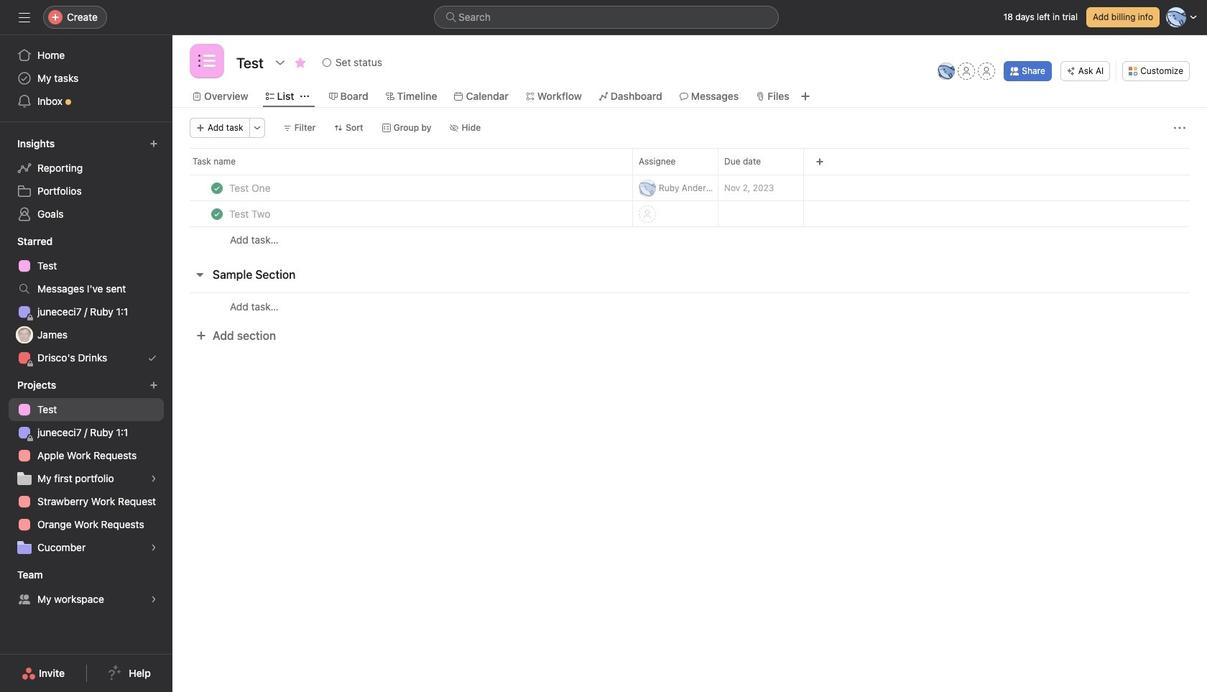 Task type: vqa. For each thing, say whether or not it's contained in the screenshot.
Global element
yes



Task type: locate. For each thing, give the bounding box(es) containing it.
show options image
[[274, 57, 286, 68]]

starred element
[[0, 229, 172, 372]]

header untitled section tree grid
[[172, 175, 1207, 253]]

task name text field for completed option
[[226, 181, 275, 195]]

task name text field right completed checkbox
[[226, 207, 275, 221]]

task name text field right completed option
[[226, 181, 275, 195]]

tab actions image
[[300, 92, 309, 101]]

add tab image
[[800, 91, 811, 102]]

row
[[172, 148, 1207, 175], [190, 174, 1190, 175], [172, 175, 1207, 201], [172, 201, 1207, 227], [172, 226, 1207, 253], [172, 292, 1207, 320]]

task name text field inside test one cell
[[226, 181, 275, 195]]

task name text field for completed checkbox
[[226, 207, 275, 221]]

remove from starred image
[[295, 57, 306, 68]]

list box
[[434, 6, 779, 29]]

test one cell
[[172, 175, 632, 201]]

Completed checkbox
[[208, 179, 226, 197]]

test two cell
[[172, 201, 632, 227]]

1 task name text field from the top
[[226, 181, 275, 195]]

2 task name text field from the top
[[226, 207, 275, 221]]

task name text field inside test two 'cell'
[[226, 207, 275, 221]]

0 vertical spatial task name text field
[[226, 181, 275, 195]]

Task name text field
[[226, 181, 275, 195], [226, 207, 275, 221]]

None text field
[[233, 50, 267, 75]]

more actions image
[[253, 124, 261, 132]]

completed image
[[208, 179, 226, 197]]

1 vertical spatial task name text field
[[226, 207, 275, 221]]



Task type: describe. For each thing, give the bounding box(es) containing it.
new project or portfolio image
[[149, 381, 158, 390]]

completed image
[[208, 205, 226, 222]]

projects element
[[0, 372, 172, 562]]

see details, my first portfolio image
[[149, 474, 158, 483]]

manage project members image
[[938, 63, 955, 80]]

more actions image
[[1174, 122, 1186, 134]]

teams element
[[0, 562, 172, 614]]

Completed checkbox
[[208, 205, 226, 222]]

add field image
[[816, 157, 824, 166]]

hide sidebar image
[[19, 11, 30, 23]]

global element
[[0, 35, 172, 121]]

see details, my workspace image
[[149, 595, 158, 604]]

insights element
[[0, 131, 172, 229]]

see details, cucomber image
[[149, 543, 158, 552]]

new insights image
[[149, 139, 158, 148]]

list image
[[198, 52, 216, 70]]

collapse task list for this group image
[[194, 269, 206, 280]]



